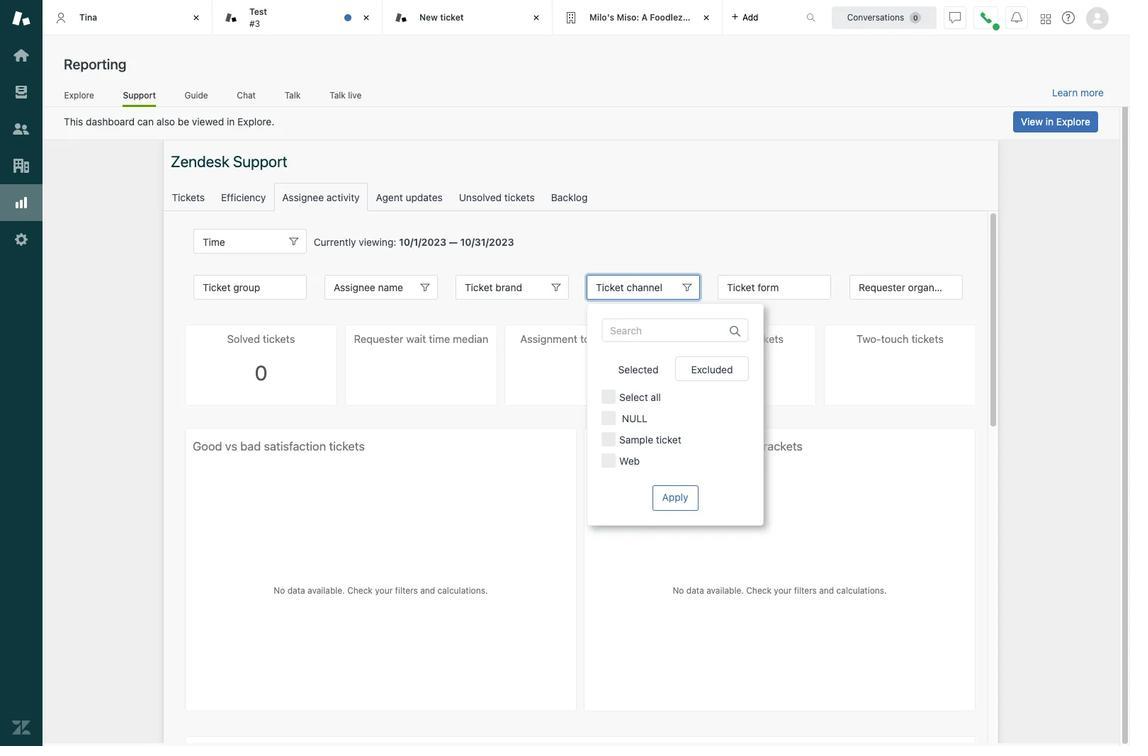 Task type: describe. For each thing, give the bounding box(es) containing it.
explore inside button
[[1057, 116, 1091, 128]]

admin image
[[12, 230, 30, 249]]

conversations
[[848, 12, 905, 22]]

new
[[420, 12, 438, 23]]

explore link
[[64, 90, 95, 105]]

tina
[[79, 12, 97, 23]]

get help image
[[1063, 11, 1076, 24]]

learn
[[1053, 87, 1079, 99]]

zendesk support image
[[12, 9, 30, 28]]

customers image
[[12, 120, 30, 138]]

more
[[1081, 87, 1105, 99]]

get started image
[[12, 46, 30, 65]]

learn more
[[1053, 87, 1105, 99]]

zendesk products image
[[1042, 14, 1051, 24]]

subsidiary
[[685, 12, 730, 23]]

test
[[250, 6, 267, 17]]

talk link
[[285, 90, 301, 105]]

reporting image
[[12, 194, 30, 212]]

close image for new ticket
[[530, 11, 544, 25]]

talk for talk
[[285, 90, 301, 100]]

talk for talk live
[[330, 90, 346, 100]]

reporting
[[64, 56, 126, 72]]

1 in from the left
[[227, 116, 235, 128]]

guide
[[185, 90, 208, 100]]

milo's miso: a foodlez subsidiary tab
[[553, 0, 730, 35]]

close image for tina
[[189, 11, 203, 25]]

views image
[[12, 83, 30, 101]]

dashboard
[[86, 116, 135, 128]]

chat link
[[237, 90, 256, 105]]

add
[[743, 12, 759, 22]]

viewed
[[192, 116, 224, 128]]

organizations image
[[12, 157, 30, 175]]

conversations button
[[832, 6, 937, 29]]

view
[[1022, 116, 1044, 128]]

add button
[[723, 0, 767, 35]]

#3
[[250, 18, 260, 29]]

button displays agent's chat status as invisible. image
[[950, 12, 961, 23]]

live
[[348, 90, 362, 100]]

foodlez
[[650, 12, 683, 23]]

learn more link
[[1053, 87, 1105, 99]]

in inside button
[[1046, 116, 1054, 128]]

this
[[64, 116, 83, 128]]

guide link
[[184, 90, 208, 105]]



Task type: locate. For each thing, give the bounding box(es) containing it.
chat
[[237, 90, 256, 100]]

1 talk from the left
[[285, 90, 301, 100]]

view in explore button
[[1014, 111, 1099, 133]]

2 close image from the left
[[359, 11, 374, 25]]

main element
[[0, 0, 43, 747]]

2 talk from the left
[[330, 90, 346, 100]]

explore down learn more link
[[1057, 116, 1091, 128]]

explore up this on the left
[[64, 90, 94, 100]]

zendesk image
[[12, 719, 30, 737]]

3 close image from the left
[[530, 11, 544, 25]]

0 horizontal spatial close image
[[189, 11, 203, 25]]

support
[[123, 90, 156, 100]]

explore.
[[238, 116, 275, 128]]

can
[[137, 116, 154, 128]]

2 horizontal spatial close image
[[530, 11, 544, 25]]

new ticket
[[420, 12, 464, 23]]

close image
[[700, 11, 714, 25]]

new ticket tab
[[383, 0, 553, 35]]

in
[[227, 116, 235, 128], [1046, 116, 1054, 128]]

tab
[[213, 0, 383, 35]]

milo's miso: a foodlez subsidiary
[[590, 12, 730, 23]]

0 horizontal spatial talk
[[285, 90, 301, 100]]

talk right chat on the top left of the page
[[285, 90, 301, 100]]

1 close image from the left
[[189, 11, 203, 25]]

close image
[[189, 11, 203, 25], [359, 11, 374, 25], [530, 11, 544, 25]]

close image left the new
[[359, 11, 374, 25]]

support link
[[123, 90, 156, 107]]

0 horizontal spatial explore
[[64, 90, 94, 100]]

close image left #3
[[189, 11, 203, 25]]

1 horizontal spatial talk
[[330, 90, 346, 100]]

1 horizontal spatial in
[[1046, 116, 1054, 128]]

be
[[178, 116, 189, 128]]

1 vertical spatial explore
[[1057, 116, 1091, 128]]

0 vertical spatial explore
[[64, 90, 94, 100]]

ticket
[[440, 12, 464, 23]]

tabs tab list
[[43, 0, 792, 35]]

view in explore
[[1022, 116, 1091, 128]]

also
[[157, 116, 175, 128]]

miso:
[[617, 12, 640, 23]]

close image left milo's
[[530, 11, 544, 25]]

tab containing test
[[213, 0, 383, 35]]

in right the viewed
[[227, 116, 235, 128]]

2 in from the left
[[1046, 116, 1054, 128]]

talk live link
[[329, 90, 362, 105]]

1 horizontal spatial close image
[[359, 11, 374, 25]]

a
[[642, 12, 648, 23]]

milo's
[[590, 12, 615, 23]]

close image inside new ticket 'tab'
[[530, 11, 544, 25]]

explore
[[64, 90, 94, 100], [1057, 116, 1091, 128]]

talk
[[285, 90, 301, 100], [330, 90, 346, 100]]

talk live
[[330, 90, 362, 100]]

in right view
[[1046, 116, 1054, 128]]

1 horizontal spatial explore
[[1057, 116, 1091, 128]]

0 horizontal spatial in
[[227, 116, 235, 128]]

talk left live
[[330, 90, 346, 100]]

test #3
[[250, 6, 267, 29]]

this dashboard can also be viewed in explore.
[[64, 116, 275, 128]]

notifications image
[[1012, 12, 1023, 23]]

tina tab
[[43, 0, 213, 35]]

close image inside tina tab
[[189, 11, 203, 25]]



Task type: vqa. For each thing, say whether or not it's contained in the screenshot.
Reporting at the left of the page
yes



